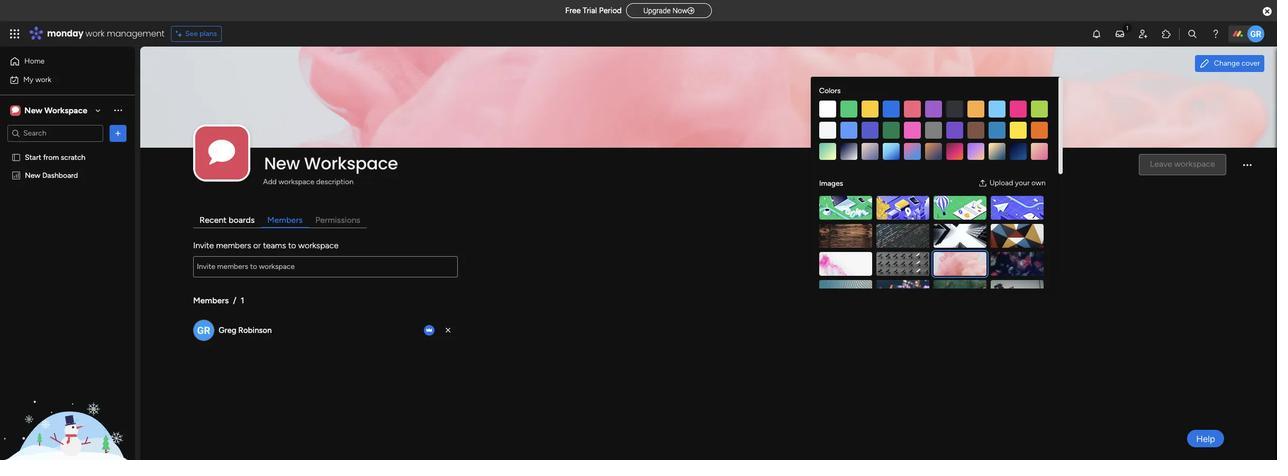 Task type: vqa. For each thing, say whether or not it's contained in the screenshot.
bottom the 'work'
yes



Task type: locate. For each thing, give the bounding box(es) containing it.
new inside list box
[[25, 171, 40, 180]]

new workspace up the description
[[264, 152, 398, 175]]

work for my
[[35, 75, 51, 84]]

search everything image
[[1188, 29, 1198, 39]]

New Workspace field
[[262, 152, 1130, 175]]

my work
[[23, 75, 51, 84]]

members
[[267, 215, 303, 225], [193, 296, 229, 306]]

0 vertical spatial workspace
[[44, 105, 87, 115]]

0 vertical spatial new workspace
[[24, 105, 87, 115]]

invite members or teams to workspace
[[193, 240, 339, 251]]

work right my
[[35, 75, 51, 84]]

trial
[[583, 6, 597, 15]]

recent boards
[[200, 215, 255, 225]]

invite
[[193, 240, 214, 251]]

new up add
[[264, 152, 300, 175]]

Search in workspace field
[[22, 127, 88, 139]]

0 horizontal spatial work
[[35, 75, 51, 84]]

1 vertical spatial work
[[35, 75, 51, 84]]

teams
[[263, 240, 286, 251]]

1
[[241, 296, 244, 306]]

upload your own button
[[975, 175, 1050, 192]]

select product image
[[10, 29, 20, 39]]

1 horizontal spatial new workspace
[[264, 152, 398, 175]]

to
[[288, 240, 296, 251]]

free trial period
[[565, 6, 622, 15]]

upgrade now
[[644, 6, 688, 15]]

workspace up "invite members to workspace" text box
[[298, 240, 339, 251]]

members / 1
[[193, 296, 244, 306]]

workspace options image
[[113, 105, 123, 116]]

work
[[86, 28, 105, 40], [35, 75, 51, 84]]

new workspace up the search in workspace field
[[24, 105, 87, 115]]

monday work management
[[47, 28, 165, 40]]

work inside button
[[35, 75, 51, 84]]

home button
[[6, 53, 114, 70]]

workspace image
[[10, 105, 21, 116], [12, 105, 19, 116], [195, 127, 248, 180], [208, 132, 235, 174]]

members for members
[[267, 215, 303, 225]]

1 vertical spatial members
[[193, 296, 229, 306]]

members up to
[[267, 215, 303, 225]]

from
[[43, 153, 59, 162]]

0 vertical spatial work
[[86, 28, 105, 40]]

management
[[107, 28, 165, 40]]

0 vertical spatial members
[[267, 215, 303, 225]]

new
[[24, 105, 42, 115], [264, 152, 300, 175], [25, 171, 40, 180]]

0 horizontal spatial new workspace
[[24, 105, 87, 115]]

monday
[[47, 28, 83, 40]]

workspace
[[279, 177, 314, 186], [298, 240, 339, 251]]

change cover button
[[1195, 55, 1265, 72]]

None text field
[[193, 256, 458, 278]]

dapulse rightstroke image
[[688, 7, 695, 15]]

list box
[[0, 146, 135, 327]]

option
[[0, 148, 135, 150]]

photo icon image
[[979, 179, 987, 187]]

new workspace
[[24, 105, 87, 115], [264, 152, 398, 175]]

workspace right add
[[279, 177, 314, 186]]

1 horizontal spatial work
[[86, 28, 105, 40]]

workspace
[[44, 105, 87, 115], [304, 152, 398, 175]]

inbox image
[[1115, 29, 1126, 39]]

0 horizontal spatial workspace
[[44, 105, 87, 115]]

new workspace inside workspace selection element
[[24, 105, 87, 115]]

description
[[316, 177, 354, 186]]

work right monday
[[86, 28, 105, 40]]

add workspace description
[[263, 177, 354, 186]]

notifications image
[[1092, 29, 1102, 39]]

workspace up the description
[[304, 152, 398, 175]]

period
[[599, 6, 622, 15]]

new down my work
[[24, 105, 42, 115]]

1 vertical spatial workspace
[[304, 152, 398, 175]]

public dashboard image
[[11, 170, 21, 180]]

dashboard
[[42, 171, 78, 180]]

1 vertical spatial workspace
[[298, 240, 339, 251]]

0 horizontal spatial members
[[193, 296, 229, 306]]

greg
[[219, 326, 236, 335]]

new right public dashboard icon
[[25, 171, 40, 180]]

workspace up the search in workspace field
[[44, 105, 87, 115]]

plans
[[200, 29, 217, 38]]

/
[[233, 296, 237, 306]]

members left /
[[193, 296, 229, 306]]

images
[[819, 179, 843, 188]]

new dashboard
[[25, 171, 78, 180]]

lottie animation element
[[0, 353, 135, 460]]

recent
[[200, 215, 227, 225]]

upload your own
[[990, 178, 1046, 187]]

new crown image
[[424, 325, 435, 336]]

work for monday
[[86, 28, 105, 40]]

1 image
[[1123, 22, 1132, 34]]

greg robinson link
[[219, 326, 272, 335]]

cover
[[1242, 59, 1261, 68]]

or
[[253, 240, 261, 251]]

1 horizontal spatial members
[[267, 215, 303, 225]]

0 vertical spatial workspace
[[279, 177, 314, 186]]

lottie animation image
[[0, 353, 135, 460]]



Task type: describe. For each thing, give the bounding box(es) containing it.
add
[[263, 177, 277, 186]]

now
[[673, 6, 688, 15]]

change
[[1214, 59, 1240, 68]]

Invite members to workspace text field
[[193, 256, 458, 278]]

own
[[1032, 178, 1046, 187]]

start
[[25, 153, 41, 162]]

options image
[[113, 128, 123, 138]]

see plans button
[[171, 26, 222, 42]]

1 horizontal spatial workspace
[[304, 152, 398, 175]]

my work button
[[6, 71, 114, 88]]

upgrade
[[644, 6, 671, 15]]

see plans
[[185, 29, 217, 38]]

invite members image
[[1138, 29, 1149, 39]]

see
[[185, 29, 198, 38]]

upgrade now link
[[626, 3, 712, 18]]

greg robinson image
[[1248, 25, 1265, 42]]

your
[[1015, 178, 1030, 187]]

workspace inside button
[[44, 105, 87, 115]]

1 vertical spatial new workspace
[[264, 152, 398, 175]]

help
[[1197, 433, 1216, 444]]

public board image
[[11, 152, 21, 162]]

new workspace button
[[7, 101, 105, 119]]

list box containing start from scratch
[[0, 146, 135, 327]]

dapulse close image
[[1263, 6, 1272, 17]]

robinson
[[238, 326, 272, 335]]

apps image
[[1162, 29, 1172, 39]]

new inside workspace selection element
[[24, 105, 42, 115]]

permissions
[[316, 215, 360, 225]]

home
[[24, 57, 45, 66]]

start from scratch
[[25, 153, 85, 162]]

greg robinson
[[219, 326, 272, 335]]

workspace selection element
[[10, 104, 89, 117]]

change cover
[[1214, 59, 1261, 68]]

my
[[23, 75, 33, 84]]

v2 ellipsis image
[[1244, 164, 1252, 173]]

boards
[[229, 215, 255, 225]]

upload
[[990, 178, 1014, 187]]

members for members / 1
[[193, 296, 229, 306]]

scratch
[[61, 153, 85, 162]]

free
[[565, 6, 581, 15]]

members
[[216, 240, 251, 251]]

colors
[[819, 86, 841, 95]]

help image
[[1211, 29, 1221, 39]]

help button
[[1188, 430, 1225, 447]]



